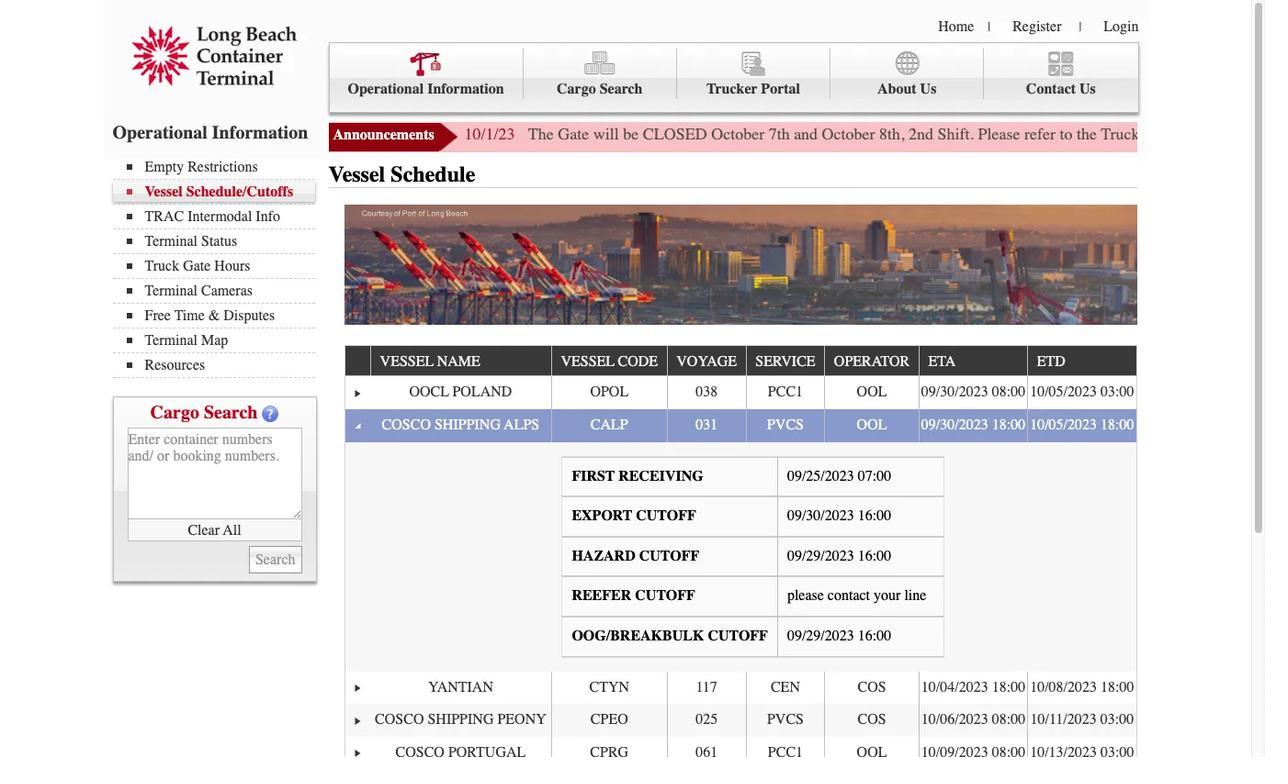 Task type: locate. For each thing, give the bounding box(es) containing it.
1 horizontal spatial operational
[[348, 81, 424, 97]]

row up 025
[[345, 672, 1136, 705]]

0 vertical spatial 03:00
[[1101, 384, 1134, 401]]

cutoff up 117
[[708, 628, 768, 645]]

None submit
[[249, 547, 302, 574]]

1 horizontal spatial menu bar
[[328, 42, 1139, 113]]

us right contact
[[1080, 81, 1096, 97]]

1 vertical spatial 09/30/2023
[[921, 417, 988, 434]]

4 row from the top
[[345, 672, 1136, 705]]

2 09/29/2023 16:00 from the top
[[787, 628, 891, 645]]

1 vertical spatial 08:00
[[992, 712, 1025, 729]]

all
[[223, 522, 241, 539]]

0 vertical spatial pvcs cell
[[746, 410, 824, 442]]

cosco shipping alps cell
[[370, 410, 551, 442]]

cosco
[[382, 417, 431, 434], [375, 712, 424, 729]]

0 vertical spatial terminal
[[145, 233, 198, 250]]

cutoff for reefer cutoff
[[635, 588, 695, 605]]

18:00 down "10/05/2023 03:00" cell
[[1101, 417, 1134, 434]]

1 vertical spatial pvcs
[[767, 712, 804, 729]]

search inside menu bar
[[600, 81, 643, 97]]

trac intermodal info link
[[126, 209, 315, 225]]

1 16:00 from the top
[[858, 508, 891, 525]]

restrictions
[[188, 159, 258, 175]]

pvcs down pcc1 cell
[[767, 417, 804, 434]]

0 horizontal spatial information
[[212, 122, 308, 143]]

us for about us
[[920, 81, 937, 97]]

us right about on the right of the page
[[920, 81, 937, 97]]

2 ool cell from the top
[[824, 410, 919, 442]]

search
[[600, 81, 643, 97], [204, 402, 258, 424]]

1 vertical spatial shipping
[[428, 712, 494, 729]]

vessel
[[380, 354, 434, 370], [561, 354, 614, 370]]

1 horizontal spatial cargo
[[557, 81, 596, 97]]

2 10/05/2023 from the top
[[1030, 417, 1097, 434]]

2 16:00 from the top
[[858, 548, 891, 565]]

operational information link
[[329, 48, 523, 100]]

09/29/2023 down please
[[787, 628, 854, 645]]

03:00 down '10/08/2023 18:00' cell
[[1100, 712, 1134, 729]]

0 horizontal spatial us
[[920, 81, 937, 97]]

shipping for alps
[[435, 417, 501, 434]]

etd link
[[1037, 346, 1074, 376]]

0 vertical spatial 08:00
[[992, 384, 1025, 401]]

025 cell
[[667, 705, 746, 737]]

opol
[[590, 384, 629, 401]]

0 vertical spatial cosco
[[382, 417, 431, 434]]

cutoff for export cutoff
[[636, 508, 696, 525]]

menu bar
[[328, 42, 1139, 113], [113, 157, 324, 379]]

yantian
[[428, 679, 493, 696]]

ool down operator
[[857, 384, 887, 401]]

1 horizontal spatial vessel
[[328, 162, 385, 187]]

row up 038
[[345, 346, 1136, 377]]

1 cos cell from the top
[[824, 672, 919, 705]]

trucker
[[706, 81, 758, 97]]

0 vertical spatial menu bar
[[328, 42, 1139, 113]]

2 vertical spatial 16:00
[[858, 628, 891, 645]]

09/29/2023 for hazard cutoff
[[787, 548, 854, 565]]

1 horizontal spatial search
[[600, 81, 643, 97]]

2 pvcs from the top
[[767, 712, 804, 729]]

1 vertical spatial information
[[212, 122, 308, 143]]

031
[[696, 417, 718, 434]]

1 row from the top
[[345, 346, 1136, 377]]

vessel inside 'link'
[[561, 354, 614, 370]]

03:00 for 10/11/2023 03:00
[[1100, 712, 1134, 729]]

1 | from the left
[[988, 19, 991, 35]]

2 vertical spatial terminal
[[145, 333, 198, 349]]

2 vertical spatial 09/30/2023
[[787, 508, 854, 525]]

10/06/2023
[[921, 712, 988, 729]]

cutoff down export cutoff
[[639, 548, 699, 565]]

2 us from the left
[[1080, 81, 1096, 97]]

0 vertical spatial 10/05/2023
[[1030, 384, 1097, 401]]

shipping inside cell
[[428, 712, 494, 729]]

1 pvcs from the top
[[767, 417, 804, 434]]

yantian cell
[[370, 672, 551, 705]]

0 vertical spatial 09/29/2023
[[787, 548, 854, 565]]

1 vertical spatial cargo search
[[150, 402, 258, 424]]

free
[[145, 308, 171, 324]]

16:00 down 07:00
[[858, 508, 891, 525]]

2 ool from the top
[[857, 417, 887, 434]]

row containing vessel name
[[345, 346, 1136, 377]]

voyage
[[676, 354, 737, 370]]

|
[[988, 19, 991, 35], [1079, 19, 1082, 35]]

cosco down yantian cell
[[375, 712, 424, 729]]

0 vertical spatial cos
[[858, 679, 886, 696]]

shipping down yantian cell
[[428, 712, 494, 729]]

1 horizontal spatial us
[[1080, 81, 1096, 97]]

please contact your line
[[787, 588, 926, 605]]

1 vertical spatial menu bar
[[113, 157, 324, 379]]

resources link
[[126, 357, 315, 374]]

information
[[427, 81, 504, 97], [212, 122, 308, 143]]

0 horizontal spatial menu bar
[[113, 157, 324, 379]]

vessel
[[328, 162, 385, 187], [145, 184, 183, 200]]

117 cell
[[667, 672, 746, 705]]

contact
[[828, 588, 870, 605]]

row down 038
[[345, 410, 1136, 442]]

08:00
[[992, 384, 1025, 401], [992, 712, 1025, 729]]

09/29/2023 16:00 down 09/30/2023 16:00
[[787, 548, 891, 565]]

cos cell left 10/04/2023 on the bottom of page
[[824, 672, 919, 705]]

contact
[[1026, 81, 1076, 97]]

trac
[[145, 209, 184, 225]]

vessel name link
[[380, 346, 489, 376]]

reefer cutoff
[[572, 588, 695, 605]]

row down 025
[[345, 737, 1136, 758]]

ool cell up 07:00
[[824, 410, 919, 442]]

oocl
[[409, 384, 449, 401]]

1 vertical spatial 03:00
[[1100, 712, 1134, 729]]

about us
[[877, 81, 937, 97]]

ctyn cell
[[551, 672, 667, 705]]

09/30/2023 down 09/25/2023
[[787, 508, 854, 525]]

07:00
[[858, 468, 891, 485]]

0 horizontal spatial |
[[988, 19, 991, 35]]

cargo search
[[557, 81, 643, 97], [150, 402, 258, 424]]

09/25/2023
[[787, 468, 854, 485]]

2 cos cell from the top
[[824, 705, 919, 737]]

1 us from the left
[[920, 81, 937, 97]]

ool up 07:00
[[857, 417, 887, 434]]

pvcs cell down pcc1
[[746, 410, 824, 442]]

09/29/2023
[[787, 548, 854, 565], [787, 628, 854, 645]]

1 horizontal spatial information
[[427, 81, 504, 97]]

cutoff
[[636, 508, 696, 525], [639, 548, 699, 565], [635, 588, 695, 605], [708, 628, 768, 645]]

cutoff down receiving
[[636, 508, 696, 525]]

pvcs cell down cen
[[746, 705, 824, 737]]

0 horizontal spatial vessel
[[380, 354, 434, 370]]

cos cell for 10/04/2023 18:00 10/08/2023 18:00
[[824, 672, 919, 705]]

calp
[[591, 417, 628, 434]]

10/1/23
[[464, 124, 515, 144]]

1 vertical spatial terminal
[[145, 283, 198, 300]]

1 cos from the top
[[858, 679, 886, 696]]

row down 117
[[345, 705, 1136, 737]]

cargo search link
[[523, 48, 677, 100]]

2 row from the top
[[345, 377, 1136, 410]]

operational information
[[348, 81, 504, 97], [113, 122, 308, 143]]

oocl poland cell
[[370, 377, 551, 410]]

16:00 up your
[[858, 548, 891, 565]]

ool cell down operator
[[824, 377, 919, 410]]

operational inside "link"
[[348, 81, 424, 97]]

1 vertical spatial operational information
[[113, 122, 308, 143]]

18:00 up 10/11/2023 03:00 "cell"
[[1101, 679, 1134, 696]]

terminal down truck
[[145, 283, 198, 300]]

terminal cameras link
[[126, 283, 315, 300]]

18:00 up 10/06/2023 08:00 10/11/2023 03:00
[[992, 679, 1025, 696]]

information up "10/1/23"
[[427, 81, 504, 97]]

0 vertical spatial operational information
[[348, 81, 504, 97]]

1 vertical spatial 09/29/2023
[[787, 628, 854, 645]]

truck
[[145, 258, 179, 275]]

0 vertical spatial operational
[[348, 81, 424, 97]]

cosco down oocl
[[382, 417, 431, 434]]

16:00
[[858, 508, 891, 525], [858, 548, 891, 565], [858, 628, 891, 645]]

10/05/2023
[[1030, 384, 1097, 401], [1030, 417, 1097, 434]]

pvcs cell for 025
[[746, 705, 824, 737]]

7 cell from the left
[[1027, 737, 1136, 758]]

cell
[[370, 737, 551, 758], [551, 737, 667, 758], [667, 737, 746, 758], [746, 737, 824, 758], [824, 737, 919, 758], [919, 737, 1027, 758], [1027, 737, 1136, 758]]

name
[[437, 354, 480, 370]]

1 vertical spatial 10/05/2023
[[1030, 417, 1097, 434]]

10/05/2023 down "10/05/2023 03:00" cell
[[1030, 417, 1097, 434]]

hazard cutoff
[[572, 548, 699, 565]]

16:00 down your
[[858, 628, 891, 645]]

09/30/2023 down 09/30/2023 08:00 cell
[[921, 417, 988, 434]]

09/29/2023 up please
[[787, 548, 854, 565]]

2 cos from the top
[[858, 712, 886, 729]]

row down the voyage link
[[345, 377, 1136, 410]]

1 horizontal spatial |
[[1079, 19, 1082, 35]]

1 horizontal spatial operational information
[[348, 81, 504, 97]]

1 10/05/2023 from the top
[[1030, 384, 1097, 401]]

1 pvcs cell from the top
[[746, 410, 824, 442]]

1 08:00 from the top
[[992, 384, 1025, 401]]

0 vertical spatial 09/29/2023 16:00
[[787, 548, 891, 565]]

pvcs cell
[[746, 410, 824, 442], [746, 705, 824, 737]]

cosco inside 'cell'
[[382, 417, 431, 434]]

shipping down "oocl poland" cell
[[435, 417, 501, 434]]

vessel inside 'link'
[[380, 354, 434, 370]]

oocl poland
[[409, 384, 512, 401]]

first receiving
[[572, 468, 703, 485]]

10/11/2023
[[1030, 712, 1097, 729]]

cos left 10/04/2023 on the bottom of page
[[858, 679, 886, 696]]

vessel up 'opol'
[[561, 354, 614, 370]]

03:00 up the 10/05/2023 18:00 'cell' on the right bottom of page
[[1101, 384, 1134, 401]]

terminal up resources
[[145, 333, 198, 349]]

ool cell for 09/30/2023 18:00 10/05/2023 18:00
[[824, 410, 919, 442]]

1 vertical spatial 09/29/2023 16:00
[[787, 628, 891, 645]]

09/30/2023 16:00
[[787, 508, 891, 525]]

0 vertical spatial pvcs
[[767, 417, 804, 434]]

1 horizontal spatial cargo search
[[557, 81, 643, 97]]

cutoff for hazard cutoff
[[639, 548, 699, 565]]

2 vessel from the left
[[561, 354, 614, 370]]

2 08:00 from the top
[[992, 712, 1025, 729]]

cargo search inside menu bar
[[557, 81, 643, 97]]

cosco for cosco shipping peony
[[375, 712, 424, 729]]

1 terminal from the top
[[145, 233, 198, 250]]

117
[[696, 679, 717, 696]]

10/05/2023 down etd link
[[1030, 384, 1097, 401]]

031 cell
[[667, 410, 746, 442]]

0 vertical spatial search
[[600, 81, 643, 97]]

vessel down "announcements"
[[328, 162, 385, 187]]

09/29/2023 16:00 down contact
[[787, 628, 891, 645]]

18:00
[[992, 417, 1025, 434], [1101, 417, 1134, 434], [992, 679, 1025, 696], [1101, 679, 1134, 696]]

0 horizontal spatial operational information
[[113, 122, 308, 143]]

pvcs down cen cell
[[767, 712, 804, 729]]

1 ool from the top
[[857, 384, 887, 401]]

cos cell left 10/06/2023
[[824, 705, 919, 737]]

1 09/29/2023 from the top
[[787, 548, 854, 565]]

1 vessel from the left
[[380, 354, 434, 370]]

08:00 up 09/30/2023 18:00 10/05/2023 18:00
[[992, 384, 1025, 401]]

operational information up "announcements"
[[348, 81, 504, 97]]

service link
[[755, 346, 824, 376]]

2 09/29/2023 from the top
[[787, 628, 854, 645]]

operational up empty
[[113, 122, 207, 143]]

portal
[[761, 81, 800, 97]]

menu bar containing empty restrictions
[[113, 157, 324, 379]]

0 vertical spatial information
[[427, 81, 504, 97]]

ool
[[857, 384, 887, 401], [857, 417, 887, 434]]

cosco inside cell
[[375, 712, 424, 729]]

09/30/2023 down eta link
[[921, 384, 988, 401]]

0 vertical spatial 09/30/2023
[[921, 384, 988, 401]]

08:00 down the 10/04/2023 18:00 10/08/2023 18:00
[[992, 712, 1025, 729]]

1 vertical spatial search
[[204, 402, 258, 424]]

your
[[874, 588, 901, 605]]

0 vertical spatial cargo search
[[557, 81, 643, 97]]

16:00 for export cutoff
[[858, 508, 891, 525]]

1 vertical spatial 16:00
[[858, 548, 891, 565]]

3 16:00 from the top
[[858, 628, 891, 645]]

1 vertical spatial ool
[[857, 417, 887, 434]]

pvcs for 025
[[767, 712, 804, 729]]

0 vertical spatial cargo
[[557, 81, 596, 97]]

0 horizontal spatial cargo
[[150, 402, 199, 424]]

operational up "announcements"
[[348, 81, 424, 97]]

export
[[572, 508, 632, 525]]

1 ool cell from the top
[[824, 377, 919, 410]]

operational information inside "link"
[[348, 81, 504, 97]]

row
[[345, 346, 1136, 377], [345, 377, 1136, 410], [345, 410, 1136, 442], [345, 672, 1136, 705], [345, 705, 1136, 737], [345, 737, 1136, 758]]

terminal down trac
[[145, 233, 198, 250]]

alps
[[504, 417, 540, 434]]

hours
[[214, 258, 250, 275]]

1 09/29/2023 16:00 from the top
[[787, 548, 891, 565]]

etd
[[1037, 354, 1066, 370]]

10/05/2023 03:00 cell
[[1027, 377, 1136, 410]]

terminal map link
[[126, 333, 315, 349]]

cos cell
[[824, 672, 919, 705], [824, 705, 919, 737]]

vessel up oocl
[[380, 354, 434, 370]]

cos left 10/06/2023
[[858, 712, 886, 729]]

cen cell
[[746, 672, 824, 705]]

cpeo cell
[[551, 705, 667, 737]]

3 cell from the left
[[667, 737, 746, 758]]

18:00 down 09/30/2023 08:00 10/05/2023 03:00
[[992, 417, 1025, 434]]

ool cell
[[824, 377, 919, 410], [824, 410, 919, 442]]

1 vertical spatial operational
[[113, 122, 207, 143]]

information up restrictions
[[212, 122, 308, 143]]

1 vertical spatial pvcs cell
[[746, 705, 824, 737]]

login link
[[1104, 18, 1139, 35]]

1 vertical spatial cos
[[858, 712, 886, 729]]

1 horizontal spatial vessel
[[561, 354, 614, 370]]

pvcs
[[767, 417, 804, 434], [767, 712, 804, 729]]

0 vertical spatial ool
[[857, 384, 887, 401]]

025
[[696, 712, 718, 729]]

0 vertical spatial shipping
[[435, 417, 501, 434]]

0 horizontal spatial vessel
[[145, 184, 183, 200]]

tree grid
[[345, 346, 1136, 758]]

0 vertical spatial 16:00
[[858, 508, 891, 525]]

vessel up trac
[[145, 184, 183, 200]]

10/05/2023 for 10/05/2023 18:00
[[1030, 417, 1097, 434]]

5 row from the top
[[345, 705, 1136, 737]]

us
[[920, 81, 937, 97], [1080, 81, 1096, 97]]

register
[[1013, 18, 1062, 35]]

2 pvcs cell from the top
[[746, 705, 824, 737]]

1 vertical spatial cosco
[[375, 712, 424, 729]]

3 row from the top
[[345, 410, 1136, 442]]

shipping
[[435, 417, 501, 434], [428, 712, 494, 729]]

1 cell from the left
[[370, 737, 551, 758]]

| right "home" "link"
[[988, 19, 991, 35]]

| left "login"
[[1079, 19, 1082, 35]]

row group
[[345, 377, 1136, 758]]

0 horizontal spatial search
[[204, 402, 258, 424]]

shipping inside 'cell'
[[435, 417, 501, 434]]

0 horizontal spatial cargo search
[[150, 402, 258, 424]]

time
[[174, 308, 205, 324]]

038 cell
[[667, 377, 746, 410]]

cutoff up "oog/breakbulk cutoff"
[[635, 588, 695, 605]]

10/04/2023
[[921, 679, 988, 696]]

operational information up the empty restrictions link
[[113, 122, 308, 143]]



Task type: vqa. For each thing, say whether or not it's contained in the screenshot.
8Th,
no



Task type: describe. For each thing, give the bounding box(es) containing it.
vessel for vessel name
[[380, 354, 434, 370]]

reefer
[[572, 588, 631, 605]]

empty restrictions link
[[126, 159, 315, 175]]

vessel schedule
[[328, 162, 475, 187]]

cos for 10/06/2023
[[858, 712, 886, 729]]

ool for 09/30/2023 18:00 10/05/2023 18:00
[[857, 417, 887, 434]]

about
[[877, 81, 917, 97]]

empty
[[145, 159, 184, 175]]

038
[[696, 384, 718, 401]]

10/04/2023 18:00 cell
[[919, 672, 1027, 705]]

resources
[[145, 357, 205, 374]]

03:00 for 10/05/2023 03:00
[[1101, 384, 1134, 401]]

cen
[[771, 679, 800, 696]]

free time & disputes link
[[126, 308, 315, 324]]

eta
[[928, 354, 956, 370]]

09/29/2023 16:00 for oog/breakbulk cutoff
[[787, 628, 891, 645]]

hazard
[[572, 548, 636, 565]]

Enter container numbers and/ or booking numbers.  text field
[[127, 428, 302, 520]]

line
[[904, 588, 926, 605]]

2 cell from the left
[[551, 737, 667, 758]]

&
[[208, 308, 220, 324]]

schedule/cutoffs
[[186, 184, 293, 200]]

info
[[256, 209, 280, 225]]

service
[[755, 354, 816, 370]]

home
[[938, 18, 974, 35]]

disputes
[[224, 308, 275, 324]]

export cutoff
[[572, 508, 696, 525]]

3 terminal from the top
[[145, 333, 198, 349]]

vessel for vessel code
[[561, 354, 614, 370]]

pvcs for 031
[[767, 417, 804, 434]]

16:00 for oog/breakbulk cutoff
[[858, 628, 891, 645]]

6 row from the top
[[345, 737, 1136, 758]]

10/05/2023 for 10/05/2023 03:00
[[1030, 384, 1097, 401]]

schedule
[[391, 162, 475, 187]]

cosco shipping peony
[[375, 712, 546, 729]]

09/30/2023 18:00 10/05/2023 18:00
[[921, 417, 1134, 434]]

10/08/2023
[[1030, 679, 1097, 696]]

row containing cosco shipping alps
[[345, 410, 1136, 442]]

first
[[572, 468, 615, 485]]

10/06/2023 08:00 10/11/2023 03:00
[[921, 712, 1134, 729]]

menu bar containing operational information
[[328, 42, 1139, 113]]

row containing yantian
[[345, 672, 1136, 705]]

row containing oocl poland
[[345, 377, 1136, 410]]

peony
[[497, 712, 546, 729]]

09/29/2023 16:00 for hazard cutoff
[[787, 548, 891, 565]]

4 cell from the left
[[746, 737, 824, 758]]

cosco for cosco shipping alps
[[382, 417, 431, 434]]

calp cell
[[551, 410, 667, 442]]

09/30/2023 08:00 cell
[[919, 377, 1027, 410]]

pcc1 cell
[[746, 377, 824, 410]]

5 cell from the left
[[824, 737, 919, 758]]

09/29/2023 for oog/breakbulk cutoff
[[787, 628, 854, 645]]

trucker portal
[[706, 81, 800, 97]]

shipping for peony
[[428, 712, 494, 729]]

0 horizontal spatial operational
[[113, 122, 207, 143]]

truck gate hours link
[[126, 258, 315, 275]]

please
[[787, 588, 824, 605]]

clear all button
[[127, 520, 302, 542]]

home link
[[938, 18, 974, 35]]

map
[[201, 333, 228, 349]]

16:00 for hazard cutoff
[[858, 548, 891, 565]]

09/30/2023 08:00 10/05/2023 03:00
[[921, 384, 1134, 401]]

vessel schedule/cutoffs link
[[126, 184, 315, 200]]

2 | from the left
[[1079, 19, 1082, 35]]

ool for 09/30/2023 08:00 10/05/2023 03:00
[[857, 384, 887, 401]]

row containing cosco shipping peony
[[345, 705, 1136, 737]]

09/30/2023 for 09/30/2023 08:00
[[921, 384, 988, 401]]

operator
[[834, 354, 910, 370]]

oog/breakbulk cutoff
[[572, 628, 768, 645]]

08:00 for 10/06/2023 08:00
[[992, 712, 1025, 729]]

cargo inside menu bar
[[557, 81, 596, 97]]

cos for 10/04/2023
[[858, 679, 886, 696]]

oog/breakbulk
[[572, 628, 704, 645]]

terminal status link
[[126, 233, 315, 250]]

cameras
[[201, 283, 253, 300]]

clear all
[[188, 522, 241, 539]]

announcements
[[333, 127, 434, 143]]

cosco shipping peony cell
[[370, 705, 551, 737]]

1 vertical spatial cargo
[[150, 402, 199, 424]]

10/05/2023 18:00 cell
[[1027, 410, 1136, 442]]

pvcs cell for 031
[[746, 410, 824, 442]]

08:00 for 09/30/2023 08:00
[[992, 384, 1025, 401]]

2 terminal from the top
[[145, 283, 198, 300]]

register link
[[1013, 18, 1062, 35]]

pcc1
[[768, 384, 803, 401]]

eta link
[[928, 346, 965, 376]]

10/04/2023 18:00 10/08/2023 18:00
[[921, 679, 1134, 696]]

us for contact us
[[1080, 81, 1096, 97]]

cpeo
[[591, 712, 628, 729]]

row group containing oocl poland
[[345, 377, 1136, 758]]

login
[[1104, 18, 1139, 35]]

cutoff for oog/breakbulk cutoff
[[708, 628, 768, 645]]

10/08/2023 18:00 cell
[[1027, 672, 1136, 705]]

ool cell for 09/30/2023 08:00 10/05/2023 03:00
[[824, 377, 919, 410]]

empty restrictions vessel schedule/cutoffs trac intermodal info terminal status truck gate hours terminal cameras free time & disputes terminal map resources
[[145, 159, 293, 374]]

vessel code link
[[561, 346, 667, 376]]

ctyn
[[589, 679, 629, 696]]

clear
[[188, 522, 220, 539]]

code
[[618, 354, 658, 370]]

about us link
[[831, 48, 984, 100]]

poland
[[452, 384, 512, 401]]

information inside "link"
[[427, 81, 504, 97]]

gate
[[183, 258, 211, 275]]

vessel inside empty restrictions vessel schedule/cutoffs trac intermodal info terminal status truck gate hours terminal cameras free time & disputes terminal map resources
[[145, 184, 183, 200]]

contact us link
[[984, 48, 1138, 100]]

09/25/2023 07:00
[[787, 468, 891, 485]]

cos cell for 10/06/2023 08:00 10/11/2023 03:00
[[824, 705, 919, 737]]

6 cell from the left
[[919, 737, 1027, 758]]

operator link
[[834, 346, 919, 376]]

status
[[201, 233, 237, 250]]

receiving
[[619, 468, 703, 485]]

10/11/2023 03:00 cell
[[1027, 705, 1136, 737]]

opol cell
[[551, 377, 667, 410]]

tree grid containing vessel name
[[345, 346, 1136, 758]]

09/30/2023 18:00 cell
[[919, 410, 1027, 442]]

intermodal
[[188, 209, 252, 225]]

10/06/2023 08:00 cell
[[919, 705, 1027, 737]]

09/30/2023 for 09/30/2023 18:00
[[921, 417, 988, 434]]

contact us
[[1026, 81, 1096, 97]]



